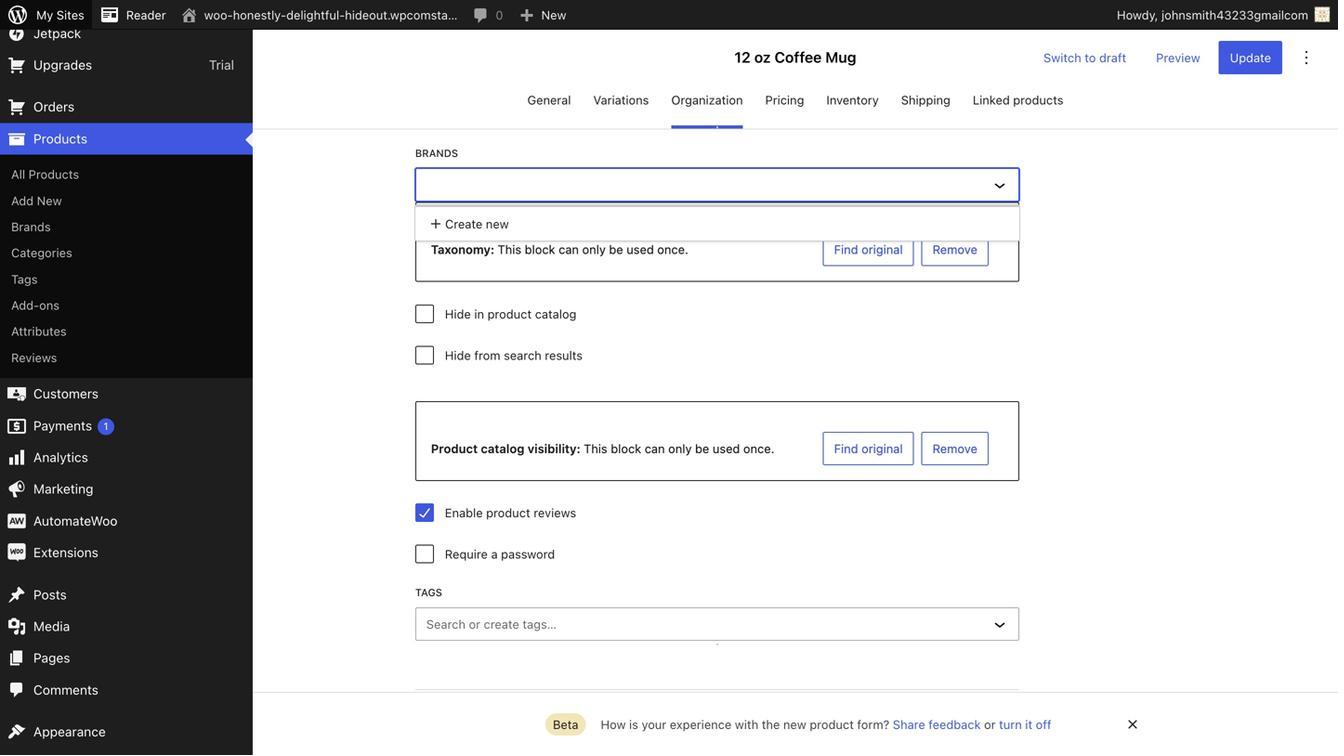 Task type: vqa. For each thing, say whether or not it's contained in the screenshot.
the topmost Products
yes



Task type: describe. For each thing, give the bounding box(es) containing it.
honestly-
[[233, 8, 286, 22]]

view helper text image
[[559, 17, 581, 39]]

find for taxonomy : this block can only be used once.
[[834, 243, 859, 256]]

require
[[445, 547, 488, 561]]

comments link
[[0, 675, 253, 707]]

trial
[[209, 57, 234, 72]]

products link
[[0, 123, 253, 155]]

0
[[496, 8, 503, 22]]

0 vertical spatial product
[[488, 307, 532, 321]]

catalog for product catalog visibility : this block can only be used once.
[[481, 442, 525, 456]]

woo-honestly-delightful-hideout.wpcomsta…
[[204, 8, 458, 22]]

marketing link
[[0, 474, 253, 506]]

appearance link
[[0, 717, 253, 749]]

Hide from search results checkbox
[[415, 346, 434, 365]]

0 horizontal spatial :
[[491, 243, 495, 256]]

beta
[[553, 718, 579, 732]]

coffee
[[775, 48, 822, 66]]

create new button
[[416, 207, 1020, 241]]

appearance
[[33, 725, 106, 740]]

oz
[[755, 48, 771, 66]]

variations button
[[594, 86, 649, 129]]

Require a password checkbox
[[415, 545, 434, 564]]

hideout.wpcomsta…
[[345, 8, 458, 22]]

tags inside 'block: product section' document
[[415, 587, 442, 599]]

preview link
[[1145, 41, 1212, 74]]

1 vertical spatial can
[[645, 442, 665, 456]]

1 horizontal spatial new
[[784, 718, 807, 732]]

all products
[[11, 167, 79, 181]]

0 vertical spatial this
[[498, 243, 522, 256]]

linked
[[973, 93, 1010, 107]]

add-
[[11, 298, 39, 312]]

reviews
[[534, 506, 576, 520]]

with
[[735, 718, 759, 732]]

1 horizontal spatial only
[[668, 442, 692, 456]]

create new
[[445, 217, 509, 231]]

hide for hide from search results
[[445, 349, 471, 362]]

original for taxonomy : this block can only be used once.
[[862, 243, 903, 256]]

my
[[36, 8, 53, 22]]

categories
[[11, 246, 72, 260]]

add
[[11, 194, 34, 208]]

0 horizontal spatial brands
[[11, 220, 51, 234]]

extensions
[[33, 545, 98, 561]]

hide in product catalog
[[445, 307, 577, 321]]

password
[[501, 547, 555, 561]]

my sites link
[[0, 0, 92, 30]]

marketing
[[33, 482, 93, 497]]

automatewoo link
[[0, 506, 253, 537]]

remove for taxonomy : this block can only be used once.
[[933, 243, 978, 256]]

products
[[1014, 93, 1064, 107]]

orders link
[[0, 91, 253, 123]]

general button
[[528, 86, 571, 129]]

analytics
[[33, 450, 88, 465]]

Tags field
[[425, 617, 981, 633]]

all products link
[[0, 161, 253, 188]]

from
[[474, 349, 501, 362]]

my sites
[[36, 8, 84, 22]]

howdy,
[[1117, 8, 1159, 22]]

none field inside 'block: product section' document
[[424, 615, 981, 634]]

find original button for taxonomy : this block can only be used once.
[[823, 233, 914, 266]]

1 horizontal spatial be
[[695, 442, 710, 456]]

jetpack link
[[0, 17, 253, 49]]

taxonomy : this block can only be used once.
[[431, 243, 689, 256]]

pricing button
[[766, 86, 804, 129]]

new inside toolbar navigation
[[542, 8, 567, 22]]

comments
[[33, 683, 98, 698]]

visibility
[[528, 442, 577, 456]]

jetpack
[[33, 25, 81, 41]]

product for product catalog
[[415, 17, 481, 38]]

general
[[528, 93, 571, 107]]

products inside the all products link
[[29, 167, 79, 181]]

update
[[1230, 51, 1272, 65]]

posts link
[[0, 579, 253, 611]]

product catalog
[[415, 17, 548, 38]]

reader link
[[92, 0, 173, 30]]

turn
[[999, 718, 1022, 732]]

posts
[[33, 587, 67, 603]]

orders
[[33, 99, 75, 114]]

automatewoo
[[33, 513, 118, 529]]

1 vertical spatial product
[[486, 506, 530, 520]]

all
[[11, 167, 25, 181]]

find original button for product catalog visibility : this block can only be used once.
[[823, 432, 914, 466]]

to
[[1085, 51, 1096, 65]]

1 vertical spatial this
[[584, 442, 608, 456]]

woo-
[[204, 8, 233, 22]]

categories link
[[0, 240, 253, 266]]

upgrades
[[33, 57, 92, 72]]

1 vertical spatial block
[[611, 442, 642, 456]]

is
[[629, 718, 639, 732]]

product catalog visibility : this block can only be used once.
[[431, 442, 775, 456]]

add new link
[[0, 188, 253, 214]]

products inside products link
[[33, 131, 87, 146]]

analytics link
[[0, 442, 253, 474]]

reviews link
[[0, 345, 253, 371]]

howdy, johnsmith43233gmailcom
[[1117, 8, 1309, 22]]

enable product reviews
[[445, 506, 576, 520]]

catalog for product catalog
[[486, 17, 548, 38]]

woo-honestly-delightful-hideout.wpcomsta… link
[[173, 0, 465, 30]]

block: product section document
[[415, 17, 1020, 691]]

experience
[[670, 718, 732, 732]]

pages
[[33, 651, 70, 666]]

payments
[[33, 418, 92, 433]]

delightful-
[[286, 8, 345, 22]]



Task type: locate. For each thing, give the bounding box(es) containing it.
form?
[[857, 718, 890, 732]]

1 horizontal spatial this
[[584, 442, 608, 456]]

1 vertical spatial catalog
[[535, 307, 577, 321]]

new right create on the top
[[486, 217, 509, 231]]

0 vertical spatial can
[[559, 243, 579, 256]]

preview
[[1157, 51, 1201, 65]]

customers link
[[0, 378, 253, 410]]

0 horizontal spatial once.
[[658, 243, 689, 256]]

ons
[[39, 298, 60, 312]]

1 vertical spatial :
[[577, 442, 581, 456]]

johnsmith43233gmailcom
[[1162, 8, 1309, 22]]

0 horizontal spatial new
[[37, 194, 62, 208]]

find
[[834, 243, 859, 256], [834, 442, 859, 456]]

feedback
[[929, 718, 981, 732]]

block up hide in product catalog
[[525, 243, 555, 256]]

new right 0
[[542, 8, 567, 22]]

1 vertical spatial be
[[695, 442, 710, 456]]

attributes
[[11, 325, 67, 339]]

share feedback button
[[893, 718, 981, 732]]

tree
[[416, 205, 1020, 207]]

1 horizontal spatial new
[[542, 8, 567, 22]]

2 remove button from the top
[[922, 432, 989, 466]]

2 vertical spatial catalog
[[481, 442, 525, 456]]

0 horizontal spatial can
[[559, 243, 579, 256]]

0 horizontal spatial used
[[627, 243, 654, 256]]

:
[[491, 243, 495, 256], [577, 442, 581, 456]]

switch
[[1044, 51, 1082, 65]]

tags link
[[0, 266, 253, 292]]

product left the 'form?'
[[810, 718, 854, 732]]

0 vertical spatial original
[[862, 243, 903, 256]]

require a password
[[445, 547, 555, 561]]

catalog
[[486, 17, 548, 38], [535, 307, 577, 321], [481, 442, 525, 456]]

new
[[486, 217, 509, 231], [784, 718, 807, 732]]

0 horizontal spatial block
[[525, 243, 555, 256]]

inventory
[[827, 93, 879, 107]]

12
[[735, 48, 751, 66]]

2 find from the top
[[834, 442, 859, 456]]

1 find original button from the top
[[823, 233, 914, 266]]

0 vertical spatial find original
[[834, 243, 903, 256]]

new inside "link"
[[37, 194, 62, 208]]

0 horizontal spatial this
[[498, 243, 522, 256]]

1 vertical spatial brands
[[11, 220, 51, 234]]

hide left "in" on the top left of the page
[[445, 307, 471, 321]]

None field
[[424, 615, 981, 634]]

product editor top bar. region
[[253, 30, 1339, 129]]

2 original from the top
[[862, 442, 903, 456]]

0 horizontal spatial tags
[[11, 272, 38, 286]]

0 vertical spatial new
[[486, 217, 509, 231]]

0 vertical spatial be
[[609, 243, 623, 256]]

block right visibility
[[611, 442, 642, 456]]

organization button
[[672, 86, 743, 129]]

0 vertical spatial hide
[[445, 307, 471, 321]]

1 vertical spatial remove button
[[922, 432, 989, 466]]

products up add new
[[29, 167, 79, 181]]

block
[[525, 243, 555, 256], [611, 442, 642, 456]]

0 vertical spatial only
[[582, 243, 606, 256]]

1 vertical spatial new
[[784, 718, 807, 732]]

tags up the add-
[[11, 272, 38, 286]]

1 remove from the top
[[933, 243, 978, 256]]

1 vertical spatial original
[[862, 442, 903, 456]]

remove button for product catalog visibility : this block can only be used once.
[[922, 432, 989, 466]]

remove button for taxonomy : this block can only be used once.
[[922, 233, 989, 266]]

1 vertical spatial hide
[[445, 349, 471, 362]]

products
[[33, 131, 87, 146], [29, 167, 79, 181]]

product up require a password
[[486, 506, 530, 520]]

2 find original from the top
[[834, 442, 903, 456]]

attributes link
[[0, 319, 253, 345]]

switch to draft
[[1044, 51, 1127, 65]]

2 hide from the top
[[445, 349, 471, 362]]

2 vertical spatial product
[[810, 718, 854, 732]]

only
[[582, 243, 606, 256], [668, 442, 692, 456]]

pricing
[[766, 93, 804, 107]]

product left 0
[[415, 17, 481, 38]]

tags down require a password option
[[415, 587, 442, 599]]

remove for product catalog visibility : this block can only be used once.
[[933, 442, 978, 456]]

media link
[[0, 611, 253, 643]]

remove
[[933, 243, 978, 256], [933, 442, 978, 456]]

find original
[[834, 243, 903, 256], [834, 442, 903, 456]]

1 horizontal spatial brands
[[415, 147, 458, 159]]

options image
[[1296, 46, 1318, 69]]

new
[[542, 8, 567, 22], [37, 194, 62, 208]]

1 vertical spatial tags
[[415, 587, 442, 599]]

product for product catalog visibility : this block can only be used once.
[[431, 442, 478, 456]]

2 remove from the top
[[933, 442, 978, 456]]

it
[[1026, 718, 1033, 732]]

0 vertical spatial tags
[[11, 272, 38, 286]]

new inside button
[[486, 217, 509, 231]]

0 vertical spatial catalog
[[486, 17, 548, 38]]

0 horizontal spatial only
[[582, 243, 606, 256]]

1 find from the top
[[834, 243, 859, 256]]

catalog left visibility
[[481, 442, 525, 456]]

how is your experience with the new product form? share feedback or turn it off
[[601, 718, 1052, 732]]

0 vertical spatial new
[[542, 8, 567, 22]]

shipping
[[901, 93, 951, 107]]

0 vertical spatial used
[[627, 243, 654, 256]]

extensions link
[[0, 537, 253, 569]]

find original for product catalog visibility : this block can only be used once.
[[834, 442, 903, 456]]

1 vertical spatial find original
[[834, 442, 903, 456]]

1 vertical spatial new
[[37, 194, 62, 208]]

0 vertical spatial block
[[525, 243, 555, 256]]

2 find original button from the top
[[823, 432, 914, 466]]

toolbar navigation
[[0, 0, 1339, 33]]

1 find original from the top
[[834, 243, 903, 256]]

search
[[504, 349, 542, 362]]

1 original from the top
[[862, 243, 903, 256]]

hide this message image
[[1122, 714, 1144, 736]]

this down create new
[[498, 243, 522, 256]]

enable
[[445, 506, 483, 520]]

linked products button
[[973, 86, 1064, 129]]

1 horizontal spatial can
[[645, 442, 665, 456]]

be
[[609, 243, 623, 256], [695, 442, 710, 456]]

in
[[474, 307, 484, 321]]

1 horizontal spatial block
[[611, 442, 642, 456]]

0 vertical spatial :
[[491, 243, 495, 256]]

inventory button
[[827, 86, 879, 129]]

new right 'the'
[[784, 718, 807, 732]]

1 horizontal spatial once.
[[744, 442, 775, 456]]

0 vertical spatial find
[[834, 243, 859, 256]]

reviews
[[11, 351, 57, 365]]

tab list containing general
[[253, 86, 1339, 129]]

turn it off button
[[999, 718, 1052, 732]]

1 vertical spatial remove
[[933, 442, 978, 456]]

sites
[[57, 8, 84, 22]]

customers
[[33, 386, 99, 402]]

0 vertical spatial once.
[[658, 243, 689, 256]]

hide from search results
[[445, 349, 583, 362]]

1 horizontal spatial :
[[577, 442, 581, 456]]

mug
[[826, 48, 857, 66]]

0 horizontal spatial be
[[609, 243, 623, 256]]

brands down add new
[[11, 220, 51, 234]]

how
[[601, 718, 626, 732]]

0 vertical spatial remove
[[933, 243, 978, 256]]

find for product catalog visibility : this block can only be used once.
[[834, 442, 859, 456]]

tab list
[[253, 86, 1339, 129]]

can
[[559, 243, 579, 256], [645, 442, 665, 456]]

0 vertical spatial find original button
[[823, 233, 914, 266]]

brands inside 'block: product section' document
[[415, 147, 458, 159]]

0 link
[[465, 0, 511, 30]]

original for product catalog visibility : this block can only be used once.
[[862, 442, 903, 456]]

results
[[545, 349, 583, 362]]

hide left "from"
[[445, 349, 471, 362]]

brands link
[[0, 214, 253, 240]]

organization
[[672, 93, 743, 107]]

Hide in product catalog checkbox
[[415, 305, 434, 323]]

hide for hide in product catalog
[[445, 307, 471, 321]]

1 vertical spatial once.
[[744, 442, 775, 456]]

1 horizontal spatial tags
[[415, 587, 442, 599]]

1 vertical spatial products
[[29, 167, 79, 181]]

taxonomy
[[431, 243, 491, 256]]

1 horizontal spatial used
[[713, 442, 740, 456]]

find original button
[[823, 233, 914, 266], [823, 432, 914, 466]]

catalog up results at the left top of the page
[[535, 307, 577, 321]]

Enable product reviews checkbox
[[415, 504, 434, 522]]

or
[[984, 718, 996, 732]]

brands up create on the top
[[415, 147, 458, 159]]

pages link
[[0, 643, 253, 675]]

once.
[[658, 243, 689, 256], [744, 442, 775, 456]]

1 vertical spatial find
[[834, 442, 859, 456]]

0 vertical spatial brands
[[415, 147, 458, 159]]

catalog left view helper text icon
[[486, 17, 548, 38]]

new down 'all products'
[[37, 194, 62, 208]]

12 oz coffee mug
[[735, 48, 857, 66]]

0 vertical spatial remove button
[[922, 233, 989, 266]]

add-ons
[[11, 298, 60, 312]]

remove button
[[922, 233, 989, 266], [922, 432, 989, 466]]

your
[[642, 718, 667, 732]]

share
[[893, 718, 926, 732]]

off
[[1036, 718, 1052, 732]]

find original for taxonomy : this block can only be used once.
[[834, 243, 903, 256]]

0 horizontal spatial new
[[486, 217, 509, 231]]

variations
[[594, 93, 649, 107]]

shipping button
[[901, 86, 951, 129]]

original
[[862, 243, 903, 256], [862, 442, 903, 456]]

this
[[498, 243, 522, 256], [584, 442, 608, 456]]

0 vertical spatial products
[[33, 131, 87, 146]]

product right "in" on the top left of the page
[[488, 307, 532, 321]]

1 vertical spatial product
[[431, 442, 478, 456]]

1 vertical spatial used
[[713, 442, 740, 456]]

switch to draft button
[[1033, 41, 1138, 74]]

1 vertical spatial only
[[668, 442, 692, 456]]

products down orders at the top
[[33, 131, 87, 146]]

this right visibility
[[584, 442, 608, 456]]

1 vertical spatial find original button
[[823, 432, 914, 466]]

0 vertical spatial product
[[415, 17, 481, 38]]

1 hide from the top
[[445, 307, 471, 321]]

1 remove button from the top
[[922, 233, 989, 266]]

product up enable
[[431, 442, 478, 456]]



